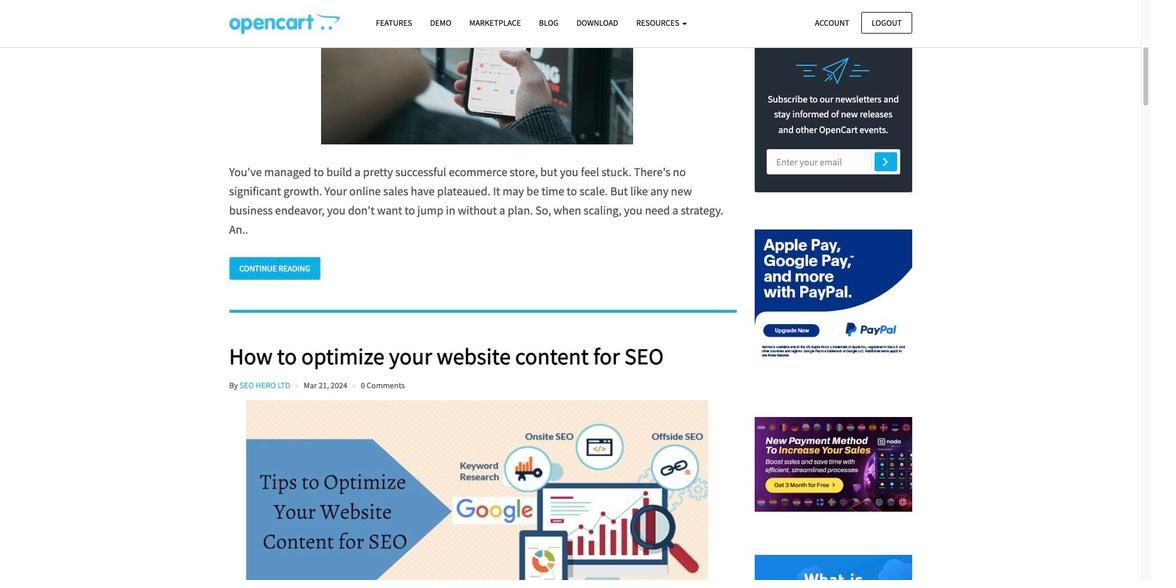 Task type: vqa. For each thing, say whether or not it's contained in the screenshot.
SpeedUP
no



Task type: describe. For each thing, give the bounding box(es) containing it.
paypal blog image
[[755, 217, 912, 374]]

from side hustle to thriving store: scaling your ecommerce empire image
[[229, 0, 725, 144]]

noda image
[[755, 386, 912, 543]]

opencart cloud image
[[755, 555, 912, 580]]

opencart - blog image
[[229, 13, 340, 34]]



Task type: locate. For each thing, give the bounding box(es) containing it.
angle right image
[[883, 154, 889, 169]]

how to optimize your website content for seo image
[[229, 401, 725, 580]]

Enter your email text field
[[767, 149, 900, 175]]



